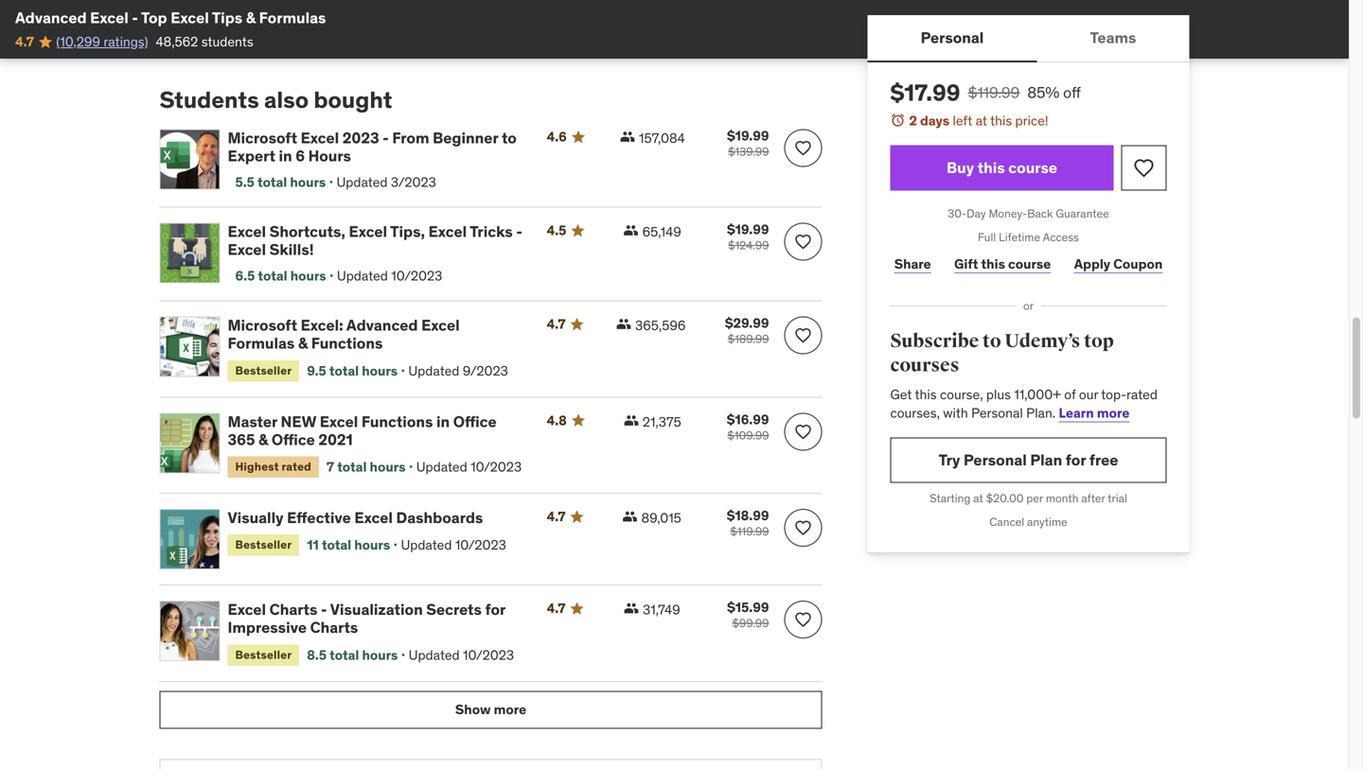 Task type: describe. For each thing, give the bounding box(es) containing it.
advanced excel - top excel tips & formulas
[[15, 8, 326, 27]]

after
[[1081, 491, 1105, 506]]

$29.99 $189.99
[[725, 315, 769, 346]]

xsmall image for microsoft excel 2023 - from beginner to expert in 6 hours
[[620, 129, 635, 144]]

total for excel:
[[329, 362, 359, 379]]

total right 6.5 at the left top of page
[[258, 267, 287, 284]]

microsoft for microsoft excel: advanced excel formulas & functions
[[228, 316, 297, 335]]

9.5
[[307, 362, 326, 379]]

10/2023 for dashboards
[[455, 537, 506, 554]]

courses
[[890, 354, 959, 377]]

updated 10/2023 down excel shortcuts, excel tips, excel tricks - excel skills! link
[[337, 267, 442, 284]]

learn more link
[[1059, 405, 1130, 422]]

coupon
[[1113, 255, 1163, 272]]

in inside microsoft excel 2023 - from beginner to expert in 6 hours
[[279, 146, 292, 166]]

hours for excel:
[[362, 362, 398, 379]]

beginner
[[433, 128, 498, 148]]

8.5 total hours
[[307, 647, 398, 664]]

$16.99 $109.99
[[727, 411, 769, 443]]

updated for excel
[[408, 362, 460, 379]]

wishlist image for excel shortcuts, excel tips, excel tricks - excel skills!
[[794, 232, 813, 251]]

updated 9/2023
[[408, 362, 508, 379]]

gift
[[954, 255, 978, 272]]

tricks
[[470, 222, 513, 241]]

11,000+
[[1014, 386, 1061, 403]]

get this course, plus 11,000+ of our top-rated courses, with personal plan.
[[890, 386, 1158, 422]]

course for gift this course
[[1008, 255, 1051, 272]]

11
[[307, 537, 319, 554]]

get
[[890, 386, 912, 403]]

3/2023
[[391, 174, 436, 191]]

ratings)
[[104, 33, 148, 50]]

updated 10/2023 for visualization
[[409, 647, 514, 664]]

excel shortcuts, excel tips, excel tricks - excel skills!
[[228, 222, 522, 260]]

0 vertical spatial advanced
[[15, 8, 87, 27]]

2021
[[318, 430, 353, 450]]

4.6
[[547, 128, 567, 145]]

also
[[264, 86, 309, 114]]

show more button
[[160, 692, 822, 729]]

share
[[894, 255, 931, 272]]

effective
[[287, 508, 351, 528]]

apply
[[1074, 255, 1111, 272]]

try
[[939, 450, 960, 470]]

microsoft excel: advanced excel formulas & functions link
[[228, 316, 524, 353]]

$16.99
[[727, 411, 769, 428]]

personal inside "get this course, plus 11,000+ of our top-rated courses, with personal plan."
[[971, 405, 1023, 422]]

students
[[201, 33, 253, 50]]

(10,299 ratings)
[[56, 33, 148, 50]]

bestseller for excel
[[235, 648, 292, 663]]

mark as unhelpful image
[[238, 4, 257, 23]]

apply coupon
[[1074, 255, 1163, 272]]

$189.99
[[728, 332, 769, 346]]

off
[[1063, 83, 1081, 102]]

$19.99 for microsoft excel 2023 - from beginner to expert in 6 hours
[[727, 127, 769, 144]]

xsmall image for master new excel functions in office 365 & office 2021
[[624, 413, 639, 428]]

updated for visualization
[[409, 647, 460, 664]]

updated down microsoft excel 2023 - from beginner to expert in 6 hours
[[337, 174, 388, 191]]

highest rated
[[235, 460, 311, 474]]

gift this course
[[954, 255, 1051, 272]]

mark as helpful image
[[193, 4, 212, 23]]

advanced inside microsoft excel: advanced excel formulas & functions
[[346, 316, 418, 335]]

learn
[[1059, 405, 1094, 422]]

$15.99 $99.99
[[727, 599, 769, 631]]

tips,
[[390, 222, 425, 241]]

bestseller for visually
[[235, 538, 292, 553]]

this left price!
[[990, 112, 1012, 129]]

$139.99
[[728, 144, 769, 159]]

bought
[[314, 86, 392, 114]]

updated 10/2023 for functions
[[416, 459, 522, 476]]

apply coupon button
[[1070, 245, 1167, 283]]

microsoft for microsoft excel 2023 - from beginner to expert in 6 hours
[[228, 128, 297, 148]]

$19.99 $139.99
[[727, 127, 769, 159]]

8.5
[[307, 647, 327, 664]]

master new excel functions in office 365 & office 2021 link
[[228, 412, 524, 450]]

$119.99 for $18.99
[[730, 524, 769, 539]]

48,562 students
[[156, 33, 253, 50]]

total for charts
[[330, 647, 359, 664]]

month
[[1046, 491, 1079, 506]]

microsoft excel 2023 - from beginner to expert in 6 hours link
[[228, 128, 524, 166]]

rated inside "get this course, plus 11,000+ of our top-rated courses, with personal plan."
[[1127, 386, 1158, 403]]

guarantee
[[1056, 206, 1109, 221]]

89,015
[[641, 510, 681, 527]]

visually effective excel dashboards
[[228, 508, 483, 528]]

this for buy
[[978, 158, 1005, 177]]

10/2023 down tips,
[[391, 267, 442, 284]]

updated down excel shortcuts, excel tips, excel tricks - excel skills!
[[337, 267, 388, 284]]

gift this course link
[[950, 245, 1055, 283]]

at inside starting at $20.00 per month after trial cancel anytime
[[973, 491, 983, 506]]

excel inside microsoft excel 2023 - from beginner to expert in 6 hours
[[301, 128, 339, 148]]

wishlist image for excel charts - visualization secrets for impressive charts
[[794, 611, 813, 630]]

total for effective
[[322, 537, 351, 554]]

per
[[1026, 491, 1043, 506]]

30-day money-back guarantee full lifetime access
[[948, 206, 1109, 245]]

4.5
[[547, 222, 566, 239]]

functions inside master new excel functions in office 365 & office 2021
[[361, 412, 433, 431]]

more for show more
[[494, 702, 526, 719]]

skills!
[[269, 240, 314, 260]]

highest
[[235, 460, 279, 474]]

plan.
[[1026, 405, 1056, 422]]

personal inside button
[[921, 28, 984, 47]]

xsmall image for visually effective excel dashboards
[[622, 509, 638, 524]]

course,
[[940, 386, 983, 403]]

lifetime
[[999, 230, 1040, 245]]

0 horizontal spatial &
[[246, 8, 256, 27]]

hours
[[308, 146, 351, 166]]

6.5 total hours
[[235, 267, 326, 284]]

9.5 total hours
[[307, 362, 398, 379]]

31,749
[[643, 602, 680, 619]]

xsmall image for excel charts - visualization secrets for impressive charts
[[624, 601, 639, 616]]

top
[[141, 8, 167, 27]]

$15.99
[[727, 599, 769, 616]]

courses,
[[890, 405, 940, 422]]

shortcuts,
[[269, 222, 345, 241]]

personal button
[[868, 15, 1037, 61]]

cancel
[[989, 515, 1024, 529]]

excel charts - visualization secrets for impressive charts
[[228, 600, 505, 638]]

- inside excel shortcuts, excel tips, excel tricks - excel skills!
[[516, 222, 522, 241]]

& inside master new excel functions in office 365 & office 2021
[[258, 430, 268, 450]]

4.7 for excel charts - visualization secrets for impressive charts
[[547, 600, 566, 617]]

excel inside microsoft excel: advanced excel formulas & functions
[[421, 316, 460, 335]]

trial
[[1108, 491, 1127, 506]]



Task type: vqa. For each thing, say whether or not it's contained in the screenshot.
xsmall icon within esoteric practices link
no



Task type: locate. For each thing, give the bounding box(es) containing it.
personal up the $17.99
[[921, 28, 984, 47]]

wishlist image
[[794, 139, 813, 158], [1133, 157, 1155, 179], [794, 326, 813, 345], [794, 422, 813, 441], [794, 519, 813, 538]]

xsmall image
[[623, 223, 639, 238], [616, 317, 631, 332], [622, 509, 638, 524]]

total right 9.5
[[329, 362, 359, 379]]

$17.99
[[890, 79, 960, 107]]

1 vertical spatial &
[[298, 334, 308, 353]]

starting at $20.00 per month after trial cancel anytime
[[930, 491, 1127, 529]]

0 vertical spatial xsmall image
[[623, 223, 639, 238]]

1 bestseller from the top
[[235, 363, 292, 378]]

1 vertical spatial microsoft
[[228, 316, 297, 335]]

xsmall image for excel shortcuts, excel tips, excel tricks - excel skills!
[[623, 223, 639, 238]]

$19.99 down $139.99
[[727, 221, 769, 238]]

share button
[[890, 245, 935, 283]]

$119.99 up the 2 days left at this price!
[[968, 83, 1020, 102]]

rated
[[1127, 386, 1158, 403], [282, 460, 311, 474]]

this for gift
[[981, 255, 1005, 272]]

1 horizontal spatial rated
[[1127, 386, 1158, 403]]

2 $19.99 from the top
[[727, 221, 769, 238]]

to left udemy's
[[983, 330, 1001, 353]]

1 vertical spatial for
[[485, 600, 505, 620]]

10/2023 for visualization
[[463, 647, 514, 664]]

office up highest rated
[[272, 430, 315, 450]]

2 vertical spatial &
[[258, 430, 268, 450]]

more for learn more
[[1097, 405, 1130, 422]]

9/2023
[[463, 362, 508, 379]]

course inside button
[[1008, 158, 1057, 177]]

teams button
[[1037, 15, 1189, 61]]

xsmall image left 365,596
[[616, 317, 631, 332]]

updated 10/2023 up dashboards
[[416, 459, 522, 476]]

& right tips
[[246, 8, 256, 27]]

secrets
[[426, 600, 482, 620]]

formulas left excel:
[[228, 334, 295, 353]]

& up 9.5
[[298, 334, 308, 353]]

updated for functions
[[416, 459, 467, 476]]

0 horizontal spatial rated
[[282, 460, 311, 474]]

at right left
[[976, 112, 987, 129]]

1 vertical spatial formulas
[[228, 334, 295, 353]]

3 bestseller from the top
[[235, 648, 292, 663]]

this inside button
[[978, 158, 1005, 177]]

total for new
[[337, 459, 367, 476]]

excel:
[[301, 316, 343, 335]]

day
[[967, 206, 986, 221]]

0 vertical spatial at
[[976, 112, 987, 129]]

1 vertical spatial in
[[436, 412, 450, 431]]

0 vertical spatial $19.99
[[727, 127, 769, 144]]

2 horizontal spatial &
[[298, 334, 308, 353]]

buy
[[947, 158, 974, 177]]

1 horizontal spatial in
[[436, 412, 450, 431]]

bestseller down impressive
[[235, 648, 292, 663]]

microsoft
[[228, 128, 297, 148], [228, 316, 297, 335]]

- inside microsoft excel 2023 - from beginner to expert in 6 hours
[[383, 128, 389, 148]]

formulas
[[259, 8, 326, 27], [228, 334, 295, 353]]

wishlist image for microsoft excel: advanced excel formulas & functions
[[794, 326, 813, 345]]

10/2023 up "show more"
[[463, 647, 514, 664]]

0 vertical spatial personal
[[921, 28, 984, 47]]

hours for charts
[[362, 647, 398, 664]]

hours down excel charts - visualization secrets for impressive charts link
[[362, 647, 398, 664]]

hours down microsoft excel: advanced excel formulas & functions link
[[362, 362, 398, 379]]

updated 10/2023 down secrets
[[409, 647, 514, 664]]

office down 9/2023
[[453, 412, 497, 431]]

wishlist image for microsoft excel 2023 - from beginner to expert in 6 hours
[[794, 139, 813, 158]]

functions up 7 total hours
[[361, 412, 433, 431]]

bestseller up master
[[235, 363, 292, 378]]

show more
[[455, 702, 526, 719]]

or
[[1023, 299, 1034, 314]]

wishlist image right $99.99
[[794, 611, 813, 630]]

more right 'show' on the bottom left of the page
[[494, 702, 526, 719]]

157,084
[[639, 130, 685, 147]]

$20.00
[[986, 491, 1024, 506]]

xsmall image left 89,015
[[622, 509, 638, 524]]

2023
[[342, 128, 379, 148]]

updated for dashboards
[[401, 537, 452, 554]]

7 total hours
[[326, 459, 406, 476]]

10/2023
[[391, 267, 442, 284], [471, 459, 522, 476], [455, 537, 506, 554], [463, 647, 514, 664]]

total right 5.5
[[257, 174, 287, 191]]

microsoft inside microsoft excel: advanced excel formulas & functions
[[228, 316, 297, 335]]

0 vertical spatial functions
[[311, 334, 383, 353]]

2 microsoft from the top
[[228, 316, 297, 335]]

to inside microsoft excel 2023 - from beginner to expert in 6 hours
[[502, 128, 517, 148]]

total right '11'
[[322, 537, 351, 554]]

total right the 7 on the bottom left of the page
[[337, 459, 367, 476]]

personal
[[921, 28, 984, 47], [971, 405, 1023, 422], [964, 450, 1027, 470]]

2 vertical spatial xsmall image
[[624, 601, 639, 616]]

master
[[228, 412, 277, 431]]

21,375
[[643, 413, 681, 430]]

1 wishlist image from the top
[[794, 232, 813, 251]]

updated 10/2023 for dashboards
[[401, 537, 506, 554]]

0 vertical spatial xsmall image
[[620, 129, 635, 144]]

this
[[990, 112, 1012, 129], [978, 158, 1005, 177], [981, 255, 1005, 272], [915, 386, 937, 403]]

left
[[953, 112, 972, 129]]

with
[[943, 405, 968, 422]]

0 vertical spatial more
[[1097, 405, 1130, 422]]

hours down the visually effective excel dashboards link
[[354, 537, 390, 554]]

0 vertical spatial microsoft
[[228, 128, 297, 148]]

0 vertical spatial in
[[279, 146, 292, 166]]

buy this course
[[947, 158, 1057, 177]]

rated left the 7 on the bottom left of the page
[[282, 460, 311, 474]]

for right secrets
[[485, 600, 505, 620]]

updated 3/2023
[[337, 174, 436, 191]]

1 $19.99 from the top
[[727, 127, 769, 144]]

$119.99 inside $18.99 $119.99
[[730, 524, 769, 539]]

-
[[132, 8, 138, 27], [383, 128, 389, 148], [516, 222, 522, 241], [321, 600, 327, 620]]

$109.99
[[727, 428, 769, 443]]

2 vertical spatial xsmall image
[[622, 509, 638, 524]]

xsmall image for microsoft excel: advanced excel formulas & functions
[[616, 317, 631, 332]]

- up 8.5
[[321, 600, 327, 620]]

1 horizontal spatial advanced
[[346, 316, 418, 335]]

rated up learn more link
[[1127, 386, 1158, 403]]

course up back
[[1008, 158, 1057, 177]]

to right beginner on the left top
[[502, 128, 517, 148]]

- right tricks
[[516, 222, 522, 241]]

1 vertical spatial to
[[983, 330, 1001, 353]]

updated 10/2023 down dashboards
[[401, 537, 506, 554]]

show
[[455, 702, 491, 719]]

4.7 for microsoft excel: advanced excel formulas & functions
[[547, 316, 566, 333]]

dashboards
[[396, 508, 483, 528]]

4.8
[[547, 412, 567, 429]]

- right 2023
[[383, 128, 389, 148]]

1 vertical spatial xsmall image
[[624, 413, 639, 428]]

buy this course button
[[890, 145, 1114, 191]]

to
[[502, 128, 517, 148], [983, 330, 1001, 353]]

to inside subscribe to udemy's top courses
[[983, 330, 1001, 353]]

udemy's
[[1005, 330, 1080, 353]]

hours for effective
[[354, 537, 390, 554]]

this for get
[[915, 386, 937, 403]]

excel charts - visualization secrets for impressive charts link
[[228, 600, 524, 638]]

$19.99
[[727, 127, 769, 144], [727, 221, 769, 238]]

in inside master new excel functions in office 365 & office 2021
[[436, 412, 450, 431]]

master new excel functions in office 365 & office 2021
[[228, 412, 497, 450]]

excel inside master new excel functions in office 365 & office 2021
[[320, 412, 358, 431]]

1 horizontal spatial for
[[1066, 450, 1086, 470]]

at left $20.00
[[973, 491, 983, 506]]

updated left 9/2023
[[408, 362, 460, 379]]

0 horizontal spatial $119.99
[[730, 524, 769, 539]]

1 vertical spatial course
[[1008, 255, 1051, 272]]

0 vertical spatial for
[[1066, 450, 1086, 470]]

bestseller for microsoft
[[235, 363, 292, 378]]

hours down master new excel functions in office 365 & office 2021 link
[[370, 459, 406, 476]]

expert
[[228, 146, 275, 166]]

& right 365
[[258, 430, 268, 450]]

$119.99 for $17.99
[[968, 83, 1020, 102]]

5.5
[[235, 174, 255, 191]]

this up the courses,
[[915, 386, 937, 403]]

$19.99 right 157,084
[[727, 127, 769, 144]]

1 vertical spatial $19.99
[[727, 221, 769, 238]]

updated up dashboards
[[416, 459, 467, 476]]

10/2023 up dashboards
[[471, 459, 522, 476]]

wishlist image right "$124.99"
[[794, 232, 813, 251]]

students
[[160, 86, 259, 114]]

this right gift at the right
[[981, 255, 1005, 272]]

xsmall image
[[620, 129, 635, 144], [624, 413, 639, 428], [624, 601, 639, 616]]

0 vertical spatial formulas
[[259, 8, 326, 27]]

in left the 6
[[279, 146, 292, 166]]

in
[[279, 146, 292, 166], [436, 412, 450, 431]]

1 vertical spatial rated
[[282, 460, 311, 474]]

starting
[[930, 491, 971, 506]]

1 horizontal spatial more
[[1097, 405, 1130, 422]]

1 horizontal spatial &
[[258, 430, 268, 450]]

formulas right mark as unhelpful "image" on the left of page
[[259, 8, 326, 27]]

0 vertical spatial wishlist image
[[794, 232, 813, 251]]

1 vertical spatial at
[[973, 491, 983, 506]]

$19.99 for excel shortcuts, excel tips, excel tricks - excel skills!
[[727, 221, 769, 238]]

0 vertical spatial rated
[[1127, 386, 1158, 403]]

functions up 9.5 total hours
[[311, 334, 383, 353]]

visualization
[[330, 600, 423, 620]]

total right 8.5
[[330, 647, 359, 664]]

advanced up (10,299
[[15, 8, 87, 27]]

0 horizontal spatial in
[[279, 146, 292, 166]]

alarm image
[[890, 113, 905, 128]]

updated down secrets
[[409, 647, 460, 664]]

of
[[1064, 386, 1076, 403]]

for left free in the right of the page
[[1066, 450, 1086, 470]]

1 vertical spatial advanced
[[346, 316, 418, 335]]

2 vertical spatial bestseller
[[235, 648, 292, 663]]

xsmall image left 31,749
[[624, 601, 639, 616]]

bestseller
[[235, 363, 292, 378], [235, 538, 292, 553], [235, 648, 292, 663]]

wishlist image for visually effective excel dashboards
[[794, 519, 813, 538]]

learn more
[[1059, 405, 1130, 422]]

1 vertical spatial $119.99
[[730, 524, 769, 539]]

formulas inside microsoft excel: advanced excel formulas & functions
[[228, 334, 295, 353]]

0 vertical spatial bestseller
[[235, 363, 292, 378]]

1 vertical spatial functions
[[361, 412, 433, 431]]

$119.99 up $15.99
[[730, 524, 769, 539]]

in down updated 9/2023
[[436, 412, 450, 431]]

our
[[1079, 386, 1098, 403]]

$124.99
[[728, 238, 769, 253]]

tab list containing personal
[[868, 15, 1189, 62]]

$119.99
[[968, 83, 1020, 102], [730, 524, 769, 539]]

excel shortcuts, excel tips, excel tricks - excel skills! link
[[228, 222, 524, 260]]

advanced up 9.5 total hours
[[346, 316, 418, 335]]

30-
[[948, 206, 967, 221]]

tab list
[[868, 15, 1189, 62]]

0 horizontal spatial office
[[272, 430, 315, 450]]

$17.99 $119.99 85% off
[[890, 79, 1081, 107]]

0 horizontal spatial to
[[502, 128, 517, 148]]

updated 10/2023
[[337, 267, 442, 284], [416, 459, 522, 476], [401, 537, 506, 554], [409, 647, 514, 664]]

0 vertical spatial course
[[1008, 158, 1057, 177]]

xsmall image left 65,149
[[623, 223, 639, 238]]

updated down dashboards
[[401, 537, 452, 554]]

top
[[1084, 330, 1114, 353]]

wishlist image for master new excel functions in office 365 & office 2021
[[794, 422, 813, 441]]

money-
[[989, 206, 1027, 221]]

plan
[[1030, 450, 1062, 470]]

- inside excel charts - visualization secrets for impressive charts
[[321, 600, 327, 620]]

& inside microsoft excel: advanced excel formulas & functions
[[298, 334, 308, 353]]

1 horizontal spatial $119.99
[[968, 83, 1020, 102]]

for
[[1066, 450, 1086, 470], [485, 600, 505, 620]]

teams
[[1090, 28, 1136, 47]]

$18.99 $119.99
[[727, 507, 769, 539]]

1 vertical spatial personal
[[971, 405, 1023, 422]]

microsoft down students also bought
[[228, 128, 297, 148]]

0 horizontal spatial more
[[494, 702, 526, 719]]

bestseller down the visually
[[235, 538, 292, 553]]

impressive
[[228, 618, 307, 638]]

more down top-
[[1097, 405, 1130, 422]]

functions inside microsoft excel: advanced excel formulas & functions
[[311, 334, 383, 353]]

1 vertical spatial xsmall image
[[616, 317, 631, 332]]

1 horizontal spatial office
[[453, 412, 497, 431]]

365
[[228, 430, 255, 450]]

try personal plan for free
[[939, 450, 1118, 470]]

this right buy
[[978, 158, 1005, 177]]

0 horizontal spatial advanced
[[15, 8, 87, 27]]

2
[[909, 112, 917, 129]]

more inside button
[[494, 702, 526, 719]]

2 wishlist image from the top
[[794, 611, 813, 630]]

xsmall image left 21,375 at bottom
[[624, 413, 639, 428]]

for inside excel charts - visualization secrets for impressive charts
[[485, 600, 505, 620]]

- left "top"
[[132, 8, 138, 27]]

personal down plus
[[971, 405, 1023, 422]]

hours down the 6
[[290, 174, 326, 191]]

0 vertical spatial to
[[502, 128, 517, 148]]

1 microsoft from the top
[[228, 128, 297, 148]]

course down lifetime
[[1008, 255, 1051, 272]]

4.7 for visually effective excel dashboards
[[547, 508, 566, 525]]

10/2023 down dashboards
[[455, 537, 506, 554]]

1 vertical spatial more
[[494, 702, 526, 719]]

course for buy this course
[[1008, 158, 1057, 177]]

microsoft inside microsoft excel 2023 - from beginner to expert in 6 hours
[[228, 128, 297, 148]]

0 vertical spatial $119.99
[[968, 83, 1020, 102]]

microsoft down 6.5 at the left top of page
[[228, 316, 297, 335]]

visually
[[228, 508, 284, 528]]

6.5
[[235, 267, 255, 284]]

1 course from the top
[[1008, 158, 1057, 177]]

updated
[[337, 174, 388, 191], [337, 267, 388, 284], [408, 362, 460, 379], [416, 459, 467, 476], [401, 537, 452, 554], [409, 647, 460, 664]]

excel inside excel charts - visualization secrets for impressive charts
[[228, 600, 266, 620]]

1 vertical spatial wishlist image
[[794, 611, 813, 630]]

0 vertical spatial &
[[246, 8, 256, 27]]

personal up $20.00
[[964, 450, 1027, 470]]

this inside "get this course, plus 11,000+ of our top-rated courses, with personal plan."
[[915, 386, 937, 403]]

2 course from the top
[[1008, 255, 1051, 272]]

85%
[[1027, 83, 1060, 102]]

$119.99 inside $17.99 $119.99 85% off
[[968, 83, 1020, 102]]

1 horizontal spatial to
[[983, 330, 1001, 353]]

office
[[453, 412, 497, 431], [272, 430, 315, 450]]

wishlist image
[[794, 232, 813, 251], [794, 611, 813, 630]]

10/2023 for functions
[[471, 459, 522, 476]]

hours for new
[[370, 459, 406, 476]]

2 vertical spatial personal
[[964, 450, 1027, 470]]

(10,299
[[56, 33, 100, 50]]

1 vertical spatial bestseller
[[235, 538, 292, 553]]

hours
[[290, 174, 326, 191], [290, 267, 326, 284], [362, 362, 398, 379], [370, 459, 406, 476], [354, 537, 390, 554], [362, 647, 398, 664]]

hours down "skills!"
[[290, 267, 326, 284]]

2 bestseller from the top
[[235, 538, 292, 553]]

0 horizontal spatial for
[[485, 600, 505, 620]]

visually effective excel dashboards link
[[228, 508, 524, 528]]

xsmall image left 157,084
[[620, 129, 635, 144]]



